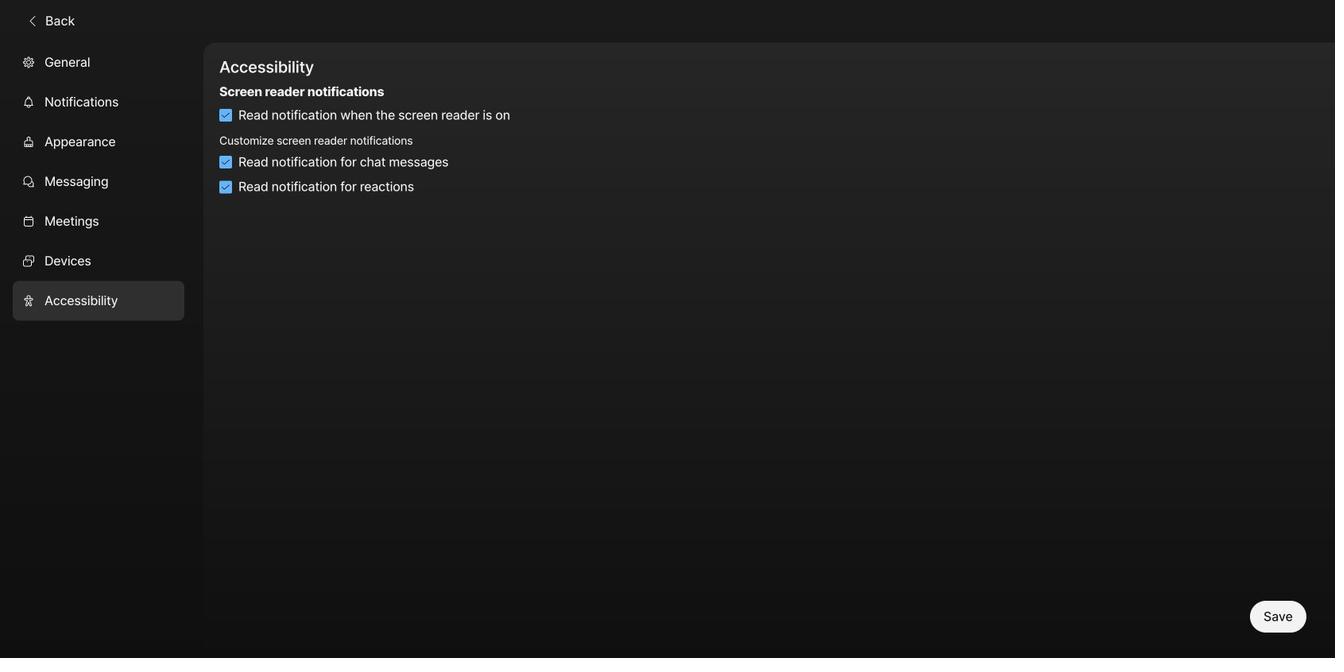 Task type: vqa. For each thing, say whether or not it's contained in the screenshot.
first list item from the bottom of the page
no



Task type: locate. For each thing, give the bounding box(es) containing it.
notifications tab
[[13, 82, 184, 122]]

settings navigation
[[0, 42, 203, 658]]

devices tab
[[13, 241, 184, 281]]

general tab
[[13, 42, 184, 82]]

meetings tab
[[13, 201, 184, 241]]



Task type: describe. For each thing, give the bounding box(es) containing it.
messaging tab
[[13, 162, 184, 201]]

accessibility tab
[[13, 281, 184, 321]]

appearance tab
[[13, 122, 184, 162]]



